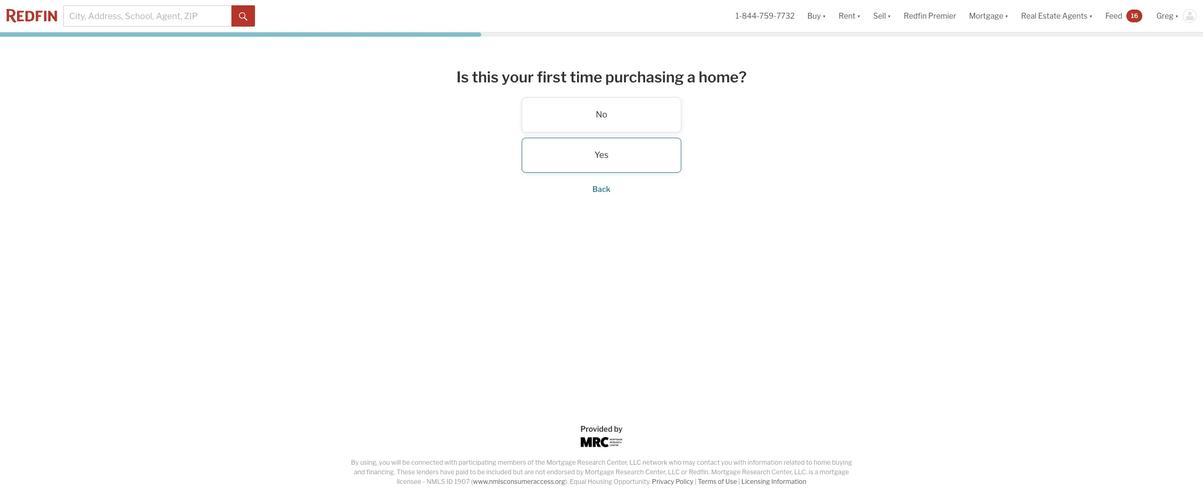 Task type: vqa. For each thing, say whether or not it's contained in the screenshot.
Provided by
yes



Task type: describe. For each thing, give the bounding box(es) containing it.
the
[[535, 459, 545, 467]]

redfin premier button
[[898, 0, 963, 32]]

buy ▾
[[808, 11, 826, 20]]

▾ for greg ▾
[[1175, 11, 1179, 20]]

feed
[[1106, 11, 1123, 20]]

financing.
[[366, 469, 395, 477]]

agents
[[1063, 11, 1088, 20]]

these
[[397, 469, 415, 477]]

mortgage ▾ button
[[969, 0, 1009, 32]]

of for members
[[528, 459, 534, 467]]

www.nmlsconsumeraccess.org link
[[473, 478, 565, 486]]

but
[[513, 469, 523, 477]]

by inside by using, you will be connected with participating members of the mortgage research center, llc network who may contact you with information related to home buying and financing. these lenders have paid to be included but are not endorsed by mortgage research center, llc or redfin. mortgage research center, llc. is a mortgage licensee - nmls id 1907 (
[[576, 469, 584, 477]]

estate
[[1038, 11, 1061, 20]]

▾ for sell ▾
[[888, 11, 891, 20]]

home
[[814, 459, 831, 467]]

equal
[[570, 478, 586, 486]]

provided
[[581, 425, 613, 434]]

endorsed
[[547, 469, 575, 477]]

real estate agents ▾ button
[[1015, 0, 1099, 32]]

time
[[570, 68, 602, 86]]

have
[[440, 469, 454, 477]]

connected
[[411, 459, 443, 467]]

greg ▾
[[1157, 11, 1179, 20]]

purchasing
[[605, 68, 684, 86]]

lenders
[[417, 469, 439, 477]]

back button
[[593, 185, 611, 194]]

policy
[[676, 478, 694, 486]]

real estate agents ▾
[[1021, 11, 1093, 20]]

759-
[[760, 11, 777, 20]]

0 horizontal spatial to
[[470, 469, 476, 477]]

7732
[[777, 11, 795, 20]]

844-
[[742, 11, 760, 20]]

submit search image
[[239, 12, 248, 21]]

sell ▾ button
[[873, 0, 891, 32]]

).
[[565, 478, 569, 486]]

included
[[486, 469, 512, 477]]

1-844-759-7732
[[736, 11, 795, 20]]

may
[[683, 459, 696, 467]]

terms of use link
[[698, 478, 737, 486]]

1 you from the left
[[379, 459, 390, 467]]

1-844-759-7732 link
[[736, 11, 795, 20]]

(
[[471, 478, 473, 486]]

rent
[[839, 11, 856, 20]]

0 vertical spatial llc
[[630, 459, 641, 467]]

using,
[[360, 459, 378, 467]]

www.nmlsconsumeraccess.org ). equal housing opportunity. privacy policy | terms of use | licensing information
[[473, 478, 807, 486]]

related
[[784, 459, 805, 467]]

2 horizontal spatial center,
[[772, 469, 793, 477]]

sell ▾ button
[[867, 0, 898, 32]]

is
[[457, 68, 469, 86]]

llc.
[[794, 469, 807, 477]]

rent ▾
[[839, 11, 861, 20]]

opportunity.
[[614, 478, 651, 486]]

www.nmlsconsumeraccess.org
[[473, 478, 565, 486]]

paid
[[456, 469, 469, 477]]

yes
[[595, 150, 609, 160]]

no
[[596, 109, 607, 120]]

1 vertical spatial llc
[[668, 469, 680, 477]]

mortgage ▾ button
[[963, 0, 1015, 32]]

▾ for buy ▾
[[823, 11, 826, 20]]

1907
[[454, 478, 470, 486]]

-
[[423, 478, 425, 486]]

network
[[643, 459, 668, 467]]

0 vertical spatial be
[[402, 459, 410, 467]]

mortgage inside dropdown button
[[969, 11, 1004, 20]]

rent ▾ button
[[833, 0, 867, 32]]

mortgage up use
[[711, 469, 741, 477]]

is this your first time purchasing a home? option group
[[389, 97, 815, 173]]

is
[[809, 469, 814, 477]]

buy
[[808, 11, 821, 20]]

housing
[[588, 478, 612, 486]]

buy ▾ button
[[801, 0, 833, 32]]

sell
[[873, 11, 886, 20]]

mortgage
[[820, 469, 849, 477]]

by
[[351, 459, 359, 467]]

2 you from the left
[[721, 459, 732, 467]]

information
[[748, 459, 782, 467]]



Task type: locate. For each thing, give the bounding box(es) containing it.
you right "contact"
[[721, 459, 732, 467]]

of inside by using, you will be connected with participating members of the mortgage research center, llc network who may contact you with information related to home buying and financing. these lenders have paid to be included but are not endorsed by mortgage research center, llc or redfin. mortgage research center, llc. is a mortgage licensee - nmls id 1907 (
[[528, 459, 534, 467]]

buying
[[832, 459, 852, 467]]

2 ▾ from the left
[[857, 11, 861, 20]]

1 horizontal spatial center,
[[645, 469, 667, 477]]

you
[[379, 459, 390, 467], [721, 459, 732, 467]]

contact
[[697, 459, 720, 467]]

1 horizontal spatial with
[[734, 459, 746, 467]]

1 vertical spatial be
[[477, 469, 485, 477]]

mortgage
[[969, 11, 1004, 20], [547, 459, 576, 467], [585, 469, 614, 477], [711, 469, 741, 477]]

of
[[528, 459, 534, 467], [718, 478, 724, 486]]

1 vertical spatial of
[[718, 478, 724, 486]]

real
[[1021, 11, 1037, 20]]

0 horizontal spatial be
[[402, 459, 410, 467]]

buy ▾ button
[[808, 0, 826, 32]]

be up 'these'
[[402, 459, 410, 467]]

0 vertical spatial of
[[528, 459, 534, 467]]

2 horizontal spatial research
[[742, 469, 770, 477]]

▾ right agents
[[1089, 11, 1093, 20]]

1 horizontal spatial to
[[806, 459, 812, 467]]

terms
[[698, 478, 717, 486]]

▾ for rent ▾
[[857, 11, 861, 20]]

16
[[1131, 12, 1139, 20]]

and
[[354, 469, 365, 477]]

center, up information
[[772, 469, 793, 477]]

0 horizontal spatial with
[[445, 459, 457, 467]]

by using, you will be connected with participating members of the mortgage research center, llc network who may contact you with information related to home buying and financing. these lenders have paid to be included but are not endorsed by mortgage research center, llc or redfin. mortgage research center, llc. is a mortgage licensee - nmls id 1907 (
[[351, 459, 852, 486]]

1 horizontal spatial llc
[[668, 469, 680, 477]]

research up housing
[[577, 459, 605, 467]]

1 ▾ from the left
[[823, 11, 826, 20]]

center, up opportunity.
[[607, 459, 628, 467]]

is this your first time purchasing a home?
[[457, 68, 747, 86]]

mortgage research center image
[[581, 438, 622, 448]]

by up equal
[[576, 469, 584, 477]]

use
[[726, 478, 737, 486]]

back
[[593, 185, 611, 194]]

▾ left real
[[1005, 11, 1009, 20]]

▾ right sell
[[888, 11, 891, 20]]

to up 'is'
[[806, 459, 812, 467]]

or
[[681, 469, 688, 477]]

nmls
[[427, 478, 445, 486]]

are
[[524, 469, 534, 477]]

5 ▾ from the left
[[1089, 11, 1093, 20]]

0 horizontal spatial research
[[577, 459, 605, 467]]

0 horizontal spatial by
[[576, 469, 584, 477]]

research up licensing at the bottom right of the page
[[742, 469, 770, 477]]

1 vertical spatial by
[[576, 469, 584, 477]]

privacy policy link
[[652, 478, 694, 486]]

1 horizontal spatial |
[[738, 478, 740, 486]]

premier
[[929, 11, 956, 20]]

City, Address, School, Agent, ZIP search field
[[63, 5, 232, 27]]

of left use
[[718, 478, 724, 486]]

center, down network
[[645, 469, 667, 477]]

redfin premier
[[904, 11, 956, 20]]

1 with from the left
[[445, 459, 457, 467]]

research up opportunity.
[[616, 469, 644, 477]]

licensee
[[397, 478, 421, 486]]

1 horizontal spatial by
[[614, 425, 623, 434]]

0 horizontal spatial |
[[695, 478, 697, 486]]

first
[[537, 68, 567, 86]]

0 horizontal spatial llc
[[630, 459, 641, 467]]

| down redfin.
[[695, 478, 697, 486]]

be
[[402, 459, 410, 467], [477, 469, 485, 477]]

1 horizontal spatial of
[[718, 478, 724, 486]]

▾
[[823, 11, 826, 20], [857, 11, 861, 20], [888, 11, 891, 20], [1005, 11, 1009, 20], [1089, 11, 1093, 20], [1175, 11, 1179, 20]]

of for terms
[[718, 478, 724, 486]]

2 | from the left
[[738, 478, 740, 486]]

this
[[472, 68, 499, 86]]

with
[[445, 459, 457, 467], [734, 459, 746, 467]]

licensing
[[742, 478, 770, 486]]

1 | from the left
[[695, 478, 697, 486]]

|
[[695, 478, 697, 486], [738, 478, 740, 486]]

with up use
[[734, 459, 746, 467]]

a home?
[[687, 68, 747, 86]]

be down participating at the left bottom
[[477, 469, 485, 477]]

▾ right rent
[[857, 11, 861, 20]]

will
[[391, 459, 401, 467]]

by
[[614, 425, 623, 434], [576, 469, 584, 477]]

0 horizontal spatial of
[[528, 459, 534, 467]]

3 ▾ from the left
[[888, 11, 891, 20]]

1-
[[736, 11, 742, 20]]

members
[[498, 459, 526, 467]]

1 horizontal spatial research
[[616, 469, 644, 477]]

privacy
[[652, 478, 674, 486]]

to up the ( on the left of the page
[[470, 469, 476, 477]]

1 vertical spatial to
[[470, 469, 476, 477]]

rent ▾ button
[[839, 0, 861, 32]]

llc up privacy policy link
[[668, 469, 680, 477]]

4 ▾ from the left
[[1005, 11, 1009, 20]]

who
[[669, 459, 682, 467]]

| right use
[[738, 478, 740, 486]]

0 vertical spatial by
[[614, 425, 623, 434]]

0 vertical spatial to
[[806, 459, 812, 467]]

by up mortgage research center image
[[614, 425, 623, 434]]

mortgage up housing
[[585, 469, 614, 477]]

redfin
[[904, 11, 927, 20]]

real estate agents ▾ link
[[1021, 0, 1093, 32]]

llc up opportunity.
[[630, 459, 641, 467]]

a
[[815, 469, 819, 477]]

1 horizontal spatial you
[[721, 459, 732, 467]]

▾ right buy
[[823, 11, 826, 20]]

greg
[[1157, 11, 1174, 20]]

id
[[447, 478, 453, 486]]

sell ▾
[[873, 11, 891, 20]]

2 with from the left
[[734, 459, 746, 467]]

1 horizontal spatial be
[[477, 469, 485, 477]]

llc
[[630, 459, 641, 467], [668, 469, 680, 477]]

mortgage ▾
[[969, 11, 1009, 20]]

mortgage up endorsed
[[547, 459, 576, 467]]

mortgage left real
[[969, 11, 1004, 20]]

▾ right greg
[[1175, 11, 1179, 20]]

participating
[[459, 459, 496, 467]]

6 ▾ from the left
[[1175, 11, 1179, 20]]

▾ for mortgage ▾
[[1005, 11, 1009, 20]]

with up have
[[445, 459, 457, 467]]

not
[[535, 469, 545, 477]]

to
[[806, 459, 812, 467], [470, 469, 476, 477]]

you up the financing. on the bottom left of page
[[379, 459, 390, 467]]

of left the the
[[528, 459, 534, 467]]

center,
[[607, 459, 628, 467], [645, 469, 667, 477], [772, 469, 793, 477]]

information
[[772, 478, 807, 486]]

your
[[502, 68, 534, 86]]

0 horizontal spatial you
[[379, 459, 390, 467]]

licensing information link
[[742, 478, 807, 486]]

redfin.
[[689, 469, 710, 477]]

0 horizontal spatial center,
[[607, 459, 628, 467]]

provided by
[[581, 425, 623, 434]]



